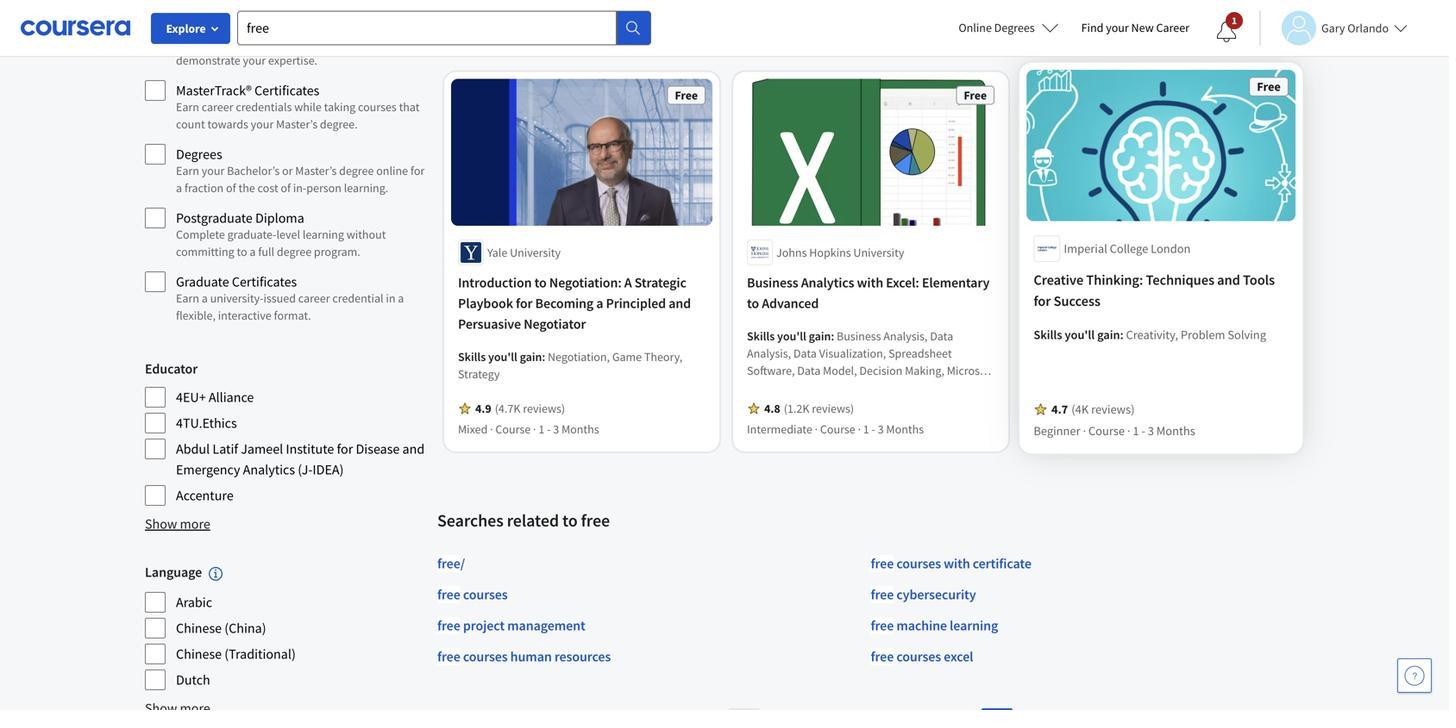 Task type: vqa. For each thing, say whether or not it's contained in the screenshot.


Task type: locate. For each thing, give the bounding box(es) containing it.
1 horizontal spatial :
[[831, 328, 834, 344]]

chinese
[[176, 620, 222, 637], [176, 646, 222, 663]]

master's up person
[[295, 163, 337, 179]]

free for success
[[1257, 79, 1281, 95]]

earn for mastertrack® certificates
[[176, 99, 199, 115]]

0 horizontal spatial with
[[857, 274, 883, 291]]

degree down level
[[277, 244, 312, 260]]

course down (4.7k
[[496, 422, 531, 437]]

certificates down expertise.
[[254, 82, 320, 99]]

3 earn from the top
[[176, 163, 199, 179]]

2 of from the left
[[281, 180, 291, 196]]

1 horizontal spatial skills you'll gain :
[[747, 328, 837, 344]]

professional
[[176, 18, 247, 35]]

skills you'll gain : down advanced
[[747, 328, 837, 344]]

course down 4.8 (1.2k reviews)
[[820, 422, 855, 437]]

chinese up dutch
[[176, 646, 222, 663]]

credentials inside earn career credentials from industry leaders that demonstrate your expertise.
[[236, 35, 292, 51]]

2 vertical spatial certificates
[[232, 273, 297, 291]]

theory,
[[644, 349, 683, 365]]

2 horizontal spatial :
[[1120, 327, 1124, 343]]

learning
[[303, 227, 344, 242], [950, 617, 998, 635]]

skills you'll gain :
[[747, 328, 837, 344], [458, 349, 548, 365]]

for down introduction
[[516, 295, 533, 312]]

0 horizontal spatial degree
[[277, 244, 312, 260]]

your inside earn career credentials while taking courses that count towards your master's degree.
[[251, 116, 274, 132]]

1 vertical spatial business
[[837, 328, 881, 344]]

degrees down count on the top left of page
[[176, 146, 222, 163]]

for right online
[[411, 163, 425, 179]]

skills you'll gain : up the "strategy"
[[458, 349, 548, 365]]

information about this filter group image
[[209, 567, 223, 581]]

to up becoming
[[534, 274, 547, 291]]

online
[[376, 163, 408, 179]]

business analytics with excel: elementary to advanced
[[747, 274, 990, 312]]

0 horizontal spatial skills
[[458, 349, 486, 365]]

certificates for mastertrack® certificates
[[254, 82, 320, 99]]

a right in
[[398, 291, 404, 306]]

course down 4.7 (4k reviews)
[[1089, 423, 1125, 439]]

chinese (traditional)
[[176, 646, 296, 663]]

1 chinese from the top
[[176, 620, 222, 637]]

0 horizontal spatial and
[[402, 441, 425, 458]]

format.
[[274, 308, 311, 323]]

and down "strategic"
[[669, 295, 691, 312]]

with up 'cybersecurity'
[[944, 555, 970, 573]]

your inside earn career credentials from industry leaders that demonstrate your expertise.
[[243, 53, 266, 68]]

show more
[[145, 516, 210, 533]]

1 horizontal spatial reviews)
[[812, 401, 854, 416]]

techniques
[[1146, 271, 1215, 289]]

courses up free cybersecurity
[[897, 555, 941, 573]]

skills you'll gain : for advanced
[[747, 328, 837, 344]]

0 vertical spatial business
[[747, 274, 798, 291]]

1 horizontal spatial and
[[669, 295, 691, 312]]

1 vertical spatial career
[[202, 99, 233, 115]]

months for success
[[1157, 423, 1195, 439]]

degree inside earn your bachelor's or master's degree online for a fraction of the cost of in-person learning.
[[339, 163, 374, 179]]

3
[[1147, 18, 1153, 33], [553, 422, 559, 437], [878, 422, 884, 437], [1148, 423, 1154, 439]]

negotiation, game theory, strategy
[[458, 349, 683, 382]]

courses down project at the bottom of page
[[463, 648, 508, 666]]

that up online
[[399, 99, 420, 115]]

and inside abdul latif jameel institute for disease and emergency analytics (j-idea)
[[402, 441, 425, 458]]

career inside earn career credentials while taking courses that count towards your master's degree.
[[202, 99, 233, 115]]

new
[[1131, 20, 1154, 35]]

1 vertical spatial with
[[944, 555, 970, 573]]

courses for free courses human resources
[[463, 648, 508, 666]]

career
[[1156, 20, 1190, 35]]

analytics down jameel on the left bottom of the page
[[243, 462, 295, 479]]

earn inside earn a university-issued career credential in a flexible, interactive format.
[[176, 291, 199, 306]]

(china)
[[225, 620, 266, 637]]

certificates
[[250, 18, 315, 35], [254, 82, 320, 99], [232, 273, 297, 291]]

credentials up towards
[[236, 99, 292, 115]]

free left project at the bottom of page
[[437, 617, 460, 635]]

skills up 'software,' at bottom
[[747, 328, 775, 344]]

course for success
[[1089, 423, 1125, 439]]

introduction to negotiation: a strategic playbook for becoming a principled and persuasive negotiator
[[458, 274, 691, 333]]

: up visualization,
[[831, 328, 834, 344]]

earn up count on the top left of page
[[176, 99, 199, 115]]

reviews) right (4k
[[1091, 402, 1135, 418]]

free
[[581, 510, 610, 532], [437, 555, 460, 573], [871, 555, 894, 573], [437, 586, 460, 604], [871, 586, 894, 604], [437, 617, 460, 635], [871, 617, 894, 635], [437, 648, 460, 666], [871, 648, 894, 666]]

0 vertical spatial degree
[[339, 163, 374, 179]]

skills you'll gain : creativity, problem solving
[[1034, 327, 1266, 343]]

1 left career
[[1132, 18, 1138, 33]]

free for free courses with certificate
[[871, 555, 894, 573]]

2 chinese from the top
[[176, 646, 222, 663]]

certificates down full
[[232, 273, 297, 291]]

0 vertical spatial analysis,
[[884, 328, 928, 344]]

1 horizontal spatial university
[[854, 245, 904, 260]]

that right leaders
[[404, 35, 425, 51]]

: left creativity,
[[1120, 327, 1124, 343]]

credentials for mastertrack®
[[236, 99, 292, 115]]

to
[[237, 244, 247, 260], [534, 274, 547, 291], [747, 295, 759, 312], [562, 510, 578, 532]]

page navigation navigation
[[727, 709, 1015, 711]]

a inside earn your bachelor's or master's degree online for a fraction of the cost of in-person learning.
[[176, 180, 182, 196]]

1 horizontal spatial with
[[944, 555, 970, 573]]

1 right career
[[1232, 14, 1237, 27]]

courses down machine
[[897, 648, 941, 666]]

4.8
[[764, 401, 780, 416]]

that inside earn career credentials from industry leaders that demonstrate your expertise.
[[404, 35, 425, 51]]

online degrees button
[[945, 9, 1073, 47]]

a inside introduction to negotiation: a strategic playbook for becoming a principled and persuasive negotiator
[[596, 295, 603, 312]]

1 vertical spatial master's
[[295, 163, 337, 179]]

skills up the "strategy"
[[458, 349, 486, 365]]

: for business analytics with excel: elementary to advanced
[[831, 328, 834, 344]]

language group
[[145, 562, 427, 692]]

career up towards
[[202, 99, 233, 115]]

degrees right online
[[994, 20, 1035, 35]]

reviews)
[[523, 401, 565, 416], [812, 401, 854, 416], [1091, 402, 1135, 418]]

0 vertical spatial beginner
[[1036, 18, 1081, 33]]

courses right taking
[[358, 99, 397, 115]]

1 horizontal spatial free
[[964, 87, 987, 103]]

1 horizontal spatial gain
[[809, 328, 831, 344]]

2 horizontal spatial free
[[1257, 79, 1281, 95]]

university
[[510, 245, 561, 260], [854, 245, 904, 260]]

free project management
[[437, 617, 585, 635]]

free up the free courses
[[437, 555, 460, 573]]

a down negotiation:
[[596, 295, 603, 312]]

that for professional certificates
[[404, 35, 425, 51]]

course for for
[[496, 422, 531, 437]]

analysis, up 'software,' at bottom
[[747, 346, 791, 361]]

courses for free courses
[[463, 586, 508, 604]]

visualization,
[[819, 346, 886, 361]]

earn up the flexible,
[[176, 291, 199, 306]]

2 horizontal spatial and
[[1217, 271, 1240, 289]]

0 vertical spatial learning
[[303, 227, 344, 242]]

interactive
[[218, 308, 272, 323]]

free down the free courses
[[437, 648, 460, 666]]

course for advanced
[[820, 422, 855, 437]]

credentials inside earn career credentials while taking courses that count towards your master's degree.
[[236, 99, 292, 115]]

with for courses
[[944, 555, 970, 573]]

and inside "creative thinking: techniques and tools for success"
[[1217, 271, 1240, 289]]

1 horizontal spatial degrees
[[994, 20, 1035, 35]]

imperial
[[1064, 241, 1107, 257]]

learning up program.
[[303, 227, 344, 242]]

free right related
[[581, 510, 610, 532]]

1 vertical spatial and
[[669, 295, 691, 312]]

0 horizontal spatial business
[[747, 274, 798, 291]]

0 horizontal spatial gain
[[520, 349, 542, 365]]

leaders
[[365, 35, 402, 51]]

1 horizontal spatial you'll
[[777, 328, 806, 344]]

for up idea) at the bottom left of the page
[[337, 441, 353, 458]]

master's inside earn your bachelor's or master's degree online for a fraction of the cost of in-person learning.
[[295, 163, 337, 179]]

0 vertical spatial and
[[1217, 271, 1240, 289]]

0 vertical spatial career
[[202, 35, 233, 51]]

that for mastertrack® certificates
[[399, 99, 420, 115]]

a left fraction
[[176, 180, 182, 196]]

0 vertical spatial credentials
[[236, 35, 292, 51]]

0 horizontal spatial analytics
[[243, 462, 295, 479]]

4.9
[[475, 401, 491, 416]]

career inside earn career credentials from industry leaders that demonstrate your expertise.
[[202, 35, 233, 51]]

skills down success
[[1034, 327, 1062, 343]]

earn up 'demonstrate'
[[176, 35, 199, 51]]

1 horizontal spatial analytics
[[801, 274, 854, 291]]

0 vertical spatial with
[[857, 274, 883, 291]]

for
[[411, 163, 425, 179], [1034, 292, 1051, 310], [516, 295, 533, 312], [337, 441, 353, 458]]

to inside complete graduate-level learning without committing to a full degree program.
[[237, 244, 247, 260]]

analytics down hopkins
[[801, 274, 854, 291]]

certificates for graduate certificates
[[232, 273, 297, 291]]

taking
[[324, 99, 356, 115]]

0 vertical spatial skills you'll gain :
[[747, 328, 837, 344]]

0 horizontal spatial you'll
[[488, 349, 517, 365]]

None search field
[[237, 11, 651, 45]]

free down free machine
[[871, 648, 894, 666]]

model,
[[823, 363, 857, 378]]

analysis, down model,
[[819, 380, 863, 396]]

3 for advanced
[[878, 422, 884, 437]]

solving
[[1228, 327, 1266, 343]]

: down negotiator at the left
[[542, 349, 545, 365]]

business inside business analysis, data analysis, data visualization, spreadsheet software, data model, decision making, microsoft excel, process analysis, statistical visualization
[[837, 328, 881, 344]]

master's
[[276, 116, 318, 132], [295, 163, 337, 179]]

1 vertical spatial skills you'll gain :
[[458, 349, 548, 365]]

free for free courses human resources
[[437, 648, 460, 666]]

you'll for introduction to negotiation: a strategic playbook for becoming a principled and persuasive negotiator
[[488, 349, 517, 365]]

free for free cybersecurity
[[871, 586, 894, 604]]

your right towards
[[251, 116, 274, 132]]

chinese down arabic
[[176, 620, 222, 637]]

of left in-
[[281, 180, 291, 196]]

show notifications image
[[1216, 22, 1237, 42]]

institute
[[286, 441, 334, 458]]

fraction
[[184, 180, 224, 196]]

0 horizontal spatial free
[[675, 87, 698, 103]]

flexible,
[[176, 308, 216, 323]]

with left the excel:
[[857, 274, 883, 291]]

free up free machine
[[871, 586, 894, 604]]

business up advanced
[[747, 274, 798, 291]]

earn up fraction
[[176, 163, 199, 179]]

months for advanced
[[886, 422, 924, 437]]

1 vertical spatial credentials
[[236, 99, 292, 115]]

2 vertical spatial and
[[402, 441, 425, 458]]

4tu.ethics
[[176, 415, 237, 432]]

of left the the
[[226, 180, 236, 196]]

0 horizontal spatial of
[[226, 180, 236, 196]]

your up mastertrack® certificates
[[243, 53, 266, 68]]

career inside earn a university-issued career credential in a flexible, interactive format.
[[298, 291, 330, 306]]

with
[[857, 274, 883, 291], [944, 555, 970, 573]]

1 vertical spatial learning
[[950, 617, 998, 635]]

degree inside complete graduate-level learning without committing to a full degree program.
[[277, 244, 312, 260]]

for down creative
[[1034, 292, 1051, 310]]

thinking:
[[1086, 271, 1143, 289]]

1 vertical spatial degrees
[[176, 146, 222, 163]]

1 horizontal spatial business
[[837, 328, 881, 344]]

decision
[[860, 363, 903, 378]]

university right yale
[[510, 245, 561, 260]]

reviews) up intermediate · course · 1 - 3 months
[[812, 401, 854, 416]]

career up 'demonstrate'
[[202, 35, 233, 51]]

statistical
[[866, 380, 915, 396]]

business inside business analytics with excel: elementary to advanced
[[747, 274, 798, 291]]

you'll down advanced
[[777, 328, 806, 344]]

skills you'll gain : for for
[[458, 349, 548, 365]]

cybersecurity
[[897, 586, 976, 604]]

credentials up expertise.
[[236, 35, 292, 51]]

1 horizontal spatial degree
[[339, 163, 374, 179]]

0 horizontal spatial learning
[[303, 227, 344, 242]]

latif
[[213, 441, 238, 458]]

gain up visualization,
[[809, 328, 831, 344]]

analysis, up spreadsheet
[[884, 328, 928, 344]]

professional certificates
[[176, 18, 315, 35]]

3 for success
[[1148, 423, 1154, 439]]

to left advanced
[[747, 295, 759, 312]]

level
[[276, 227, 300, 242]]

university up the excel:
[[854, 245, 904, 260]]

in-
[[293, 180, 306, 196]]

0 vertical spatial that
[[404, 35, 425, 51]]

free up free cybersecurity
[[871, 555, 894, 573]]

with inside business analytics with excel: elementary to advanced
[[857, 274, 883, 291]]

credentials for professional
[[236, 35, 292, 51]]

1 horizontal spatial of
[[281, 180, 291, 196]]

analytics
[[801, 274, 854, 291], [243, 462, 295, 479]]

free for free courses
[[437, 586, 460, 604]]

1 earn from the top
[[176, 35, 199, 51]]

problem
[[1181, 327, 1225, 343]]

a left full
[[250, 244, 256, 260]]

(1.2k
[[784, 401, 810, 416]]

mastertrack® certificates
[[176, 82, 320, 99]]

courses for free courses with certificate
[[897, 555, 941, 573]]

0 vertical spatial chinese
[[176, 620, 222, 637]]

find
[[1081, 20, 1104, 35]]

1 vertical spatial that
[[399, 99, 420, 115]]

1 vertical spatial beginner
[[1034, 423, 1081, 439]]

with for analytics
[[857, 274, 883, 291]]

free for free machine
[[871, 617, 894, 635]]

0 vertical spatial analytics
[[801, 274, 854, 291]]

accenture
[[176, 487, 234, 505]]

1 vertical spatial analysis,
[[747, 346, 791, 361]]

(j-
[[298, 462, 313, 479]]

abdul latif jameel institute for disease and emergency analytics (j-idea)
[[176, 441, 425, 479]]

that
[[404, 35, 425, 51], [399, 99, 420, 115]]

learning up the excel at the right
[[950, 617, 998, 635]]

and right disease
[[402, 441, 425, 458]]

business up visualization,
[[837, 328, 881, 344]]

0 vertical spatial master's
[[276, 116, 318, 132]]

gain left creativity,
[[1097, 327, 1120, 343]]

and inside introduction to negotiation: a strategic playbook for becoming a principled and persuasive negotiator
[[669, 295, 691, 312]]

courses up project at the bottom of page
[[463, 586, 508, 604]]

earn inside earn career credentials from industry leaders that demonstrate your expertise.
[[176, 35, 199, 51]]

2 vertical spatial analysis,
[[819, 380, 863, 396]]

earn for professional certificates
[[176, 35, 199, 51]]

0 vertical spatial degrees
[[994, 20, 1035, 35]]

alliance
[[209, 389, 254, 406]]

degree up learning.
[[339, 163, 374, 179]]

free for free courses excel
[[871, 648, 894, 666]]

in
[[386, 291, 396, 306]]

2 horizontal spatial analysis,
[[884, 328, 928, 344]]

you'll down success
[[1065, 327, 1095, 343]]

free down free / on the bottom left of the page
[[437, 586, 460, 604]]

0 vertical spatial certificates
[[250, 18, 315, 35]]

4 earn from the top
[[176, 291, 199, 306]]

beginner right online degrees
[[1036, 18, 1081, 33]]

you'll
[[1065, 327, 1095, 343], [777, 328, 806, 344], [488, 349, 517, 365]]

that inside earn career credentials while taking courses that count towards your master's degree.
[[399, 99, 420, 115]]

0 horizontal spatial university
[[510, 245, 561, 260]]

master's down the while
[[276, 116, 318, 132]]

gain down negotiator at the left
[[520, 349, 542, 365]]

educator group
[[145, 359, 427, 507]]

course left new
[[1089, 18, 1124, 33]]

to inside introduction to negotiation: a strategic playbook for becoming a principled and persuasive negotiator
[[534, 274, 547, 291]]

1 vertical spatial degree
[[277, 244, 312, 260]]

1 credentials from the top
[[236, 35, 292, 51]]

earn inside earn your bachelor's or master's degree online for a fraction of the cost of in-person learning.
[[176, 163, 199, 179]]

2 earn from the top
[[176, 99, 199, 115]]

skills
[[1034, 327, 1062, 343], [747, 328, 775, 344], [458, 349, 486, 365]]

3 for for
[[553, 422, 559, 437]]

2 credentials from the top
[[236, 99, 292, 115]]

software,
[[747, 363, 795, 378]]

2 vertical spatial career
[[298, 291, 330, 306]]

to down graduate- on the top of page
[[237, 244, 247, 260]]

career up format.
[[298, 291, 330, 306]]

beginner down 4.7
[[1034, 423, 1081, 439]]

creative thinking: techniques and tools for success
[[1034, 271, 1275, 310]]

certificates up expertise.
[[250, 18, 315, 35]]

online
[[959, 20, 992, 35]]

1 for for
[[539, 422, 545, 437]]

reviews) for advanced
[[812, 401, 854, 416]]

free left machine
[[871, 617, 894, 635]]

1 vertical spatial analytics
[[243, 462, 295, 479]]

1 down 4.9 (4.7k reviews)
[[539, 422, 545, 437]]

and left the tools
[[1217, 271, 1240, 289]]

1 for advanced
[[863, 422, 869, 437]]

your right find at the right top of the page
[[1106, 20, 1129, 35]]

reviews) up mixed · course · 1 - 3 months
[[523, 401, 565, 416]]

1 vertical spatial chinese
[[176, 646, 222, 663]]

0 horizontal spatial analysis,
[[747, 346, 791, 361]]

0 horizontal spatial skills you'll gain :
[[458, 349, 548, 365]]

business
[[747, 274, 798, 291], [837, 328, 881, 344]]

1 vertical spatial certificates
[[254, 82, 320, 99]]

4.9 (4.7k reviews)
[[475, 401, 565, 416]]

a
[[176, 180, 182, 196], [250, 244, 256, 260], [202, 291, 208, 306], [398, 291, 404, 306], [596, 295, 603, 312]]

free courses
[[437, 586, 508, 604]]

1 down 4.7 (4k reviews)
[[1133, 423, 1139, 439]]

earn inside earn career credentials while taking courses that count towards your master's degree.
[[176, 99, 199, 115]]

1 button
[[1203, 11, 1251, 53]]

you'll up the "strategy"
[[488, 349, 517, 365]]

(4.7k
[[495, 401, 521, 416]]

jameel
[[241, 441, 283, 458]]

2 horizontal spatial reviews)
[[1091, 402, 1135, 418]]

career
[[202, 35, 233, 51], [202, 99, 233, 115], [298, 291, 330, 306]]

0 horizontal spatial :
[[542, 349, 545, 365]]

- for for
[[547, 422, 551, 437]]

graduate certificates
[[176, 273, 297, 291]]

1 horizontal spatial skills
[[747, 328, 775, 344]]

and
[[1217, 271, 1240, 289], [669, 295, 691, 312], [402, 441, 425, 458]]

0 horizontal spatial reviews)
[[523, 401, 565, 416]]

courses
[[358, 99, 397, 115], [897, 555, 941, 573], [463, 586, 508, 604], [463, 648, 508, 666], [897, 648, 941, 666]]

your up fraction
[[202, 163, 225, 179]]

of
[[226, 180, 236, 196], [281, 180, 291, 196]]

1 down the statistical
[[863, 422, 869, 437]]



Task type: describe. For each thing, give the bounding box(es) containing it.
4.7
[[1052, 402, 1068, 418]]

find your new career link
[[1073, 17, 1198, 39]]

to right related
[[562, 510, 578, 532]]

1 inside button
[[1232, 14, 1237, 27]]

: for introduction to negotiation: a strategic playbook for becoming a principled and persuasive negotiator
[[542, 349, 545, 365]]

analytics inside abdul latif jameel institute for disease and emergency analytics (j-idea)
[[243, 462, 295, 479]]

2 university from the left
[[854, 245, 904, 260]]

2 horizontal spatial skills
[[1034, 327, 1062, 343]]

more
[[180, 516, 210, 533]]

earn career credentials from industry leaders that demonstrate your expertise.
[[176, 35, 425, 68]]

yale
[[487, 245, 507, 260]]

earn career credentials while taking courses that count towards your master's degree.
[[176, 99, 420, 132]]

dutch
[[176, 672, 210, 689]]

a inside complete graduate-level learning without committing to a full degree program.
[[250, 244, 256, 260]]

intermediate · course · 1 - 3 months
[[747, 422, 924, 437]]

skills for introduction to negotiation: a strategic playbook for becoming a principled and persuasive negotiator
[[458, 349, 486, 365]]

free for free project management
[[437, 617, 460, 635]]

coursera image
[[21, 14, 130, 42]]

mixed · course · 1 - 3 months
[[458, 422, 599, 437]]

earn a university-issued career credential in a flexible, interactive format.
[[176, 291, 404, 323]]

person
[[306, 180, 342, 196]]

from
[[294, 35, 318, 51]]

demonstrate
[[176, 53, 240, 68]]

help center image
[[1404, 666, 1425, 687]]

cost
[[258, 180, 278, 196]]

creative
[[1034, 271, 1084, 289]]

strategy
[[458, 366, 500, 382]]

full
[[258, 244, 274, 260]]

machine
[[897, 617, 947, 635]]

complete graduate-level learning without committing to a full degree program.
[[176, 227, 386, 260]]

certificates for professional certificates
[[250, 18, 315, 35]]

chinese (china)
[[176, 620, 266, 637]]

free courses human resources
[[437, 648, 611, 666]]

analytics inside business analytics with excel: elementary to advanced
[[801, 274, 854, 291]]

hopkins
[[809, 245, 851, 260]]

management
[[507, 617, 585, 635]]

playbook
[[458, 295, 513, 312]]

issued
[[264, 291, 296, 306]]

arabic
[[176, 594, 212, 611]]

1 university from the left
[[510, 245, 561, 260]]

for inside introduction to negotiation: a strategic playbook for becoming a principled and persuasive negotiator
[[516, 295, 533, 312]]

courses for free courses excel
[[897, 648, 941, 666]]

- for advanced
[[872, 422, 875, 437]]

months for for
[[562, 422, 599, 437]]

yale university
[[487, 245, 561, 260]]

johns
[[776, 245, 807, 260]]

postgraduate diploma
[[176, 210, 304, 227]]

diploma
[[255, 210, 304, 227]]

related
[[507, 510, 559, 532]]

earn for degrees
[[176, 163, 199, 179]]

free for free /
[[437, 555, 460, 573]]

committing
[[176, 244, 234, 260]]

disease
[[356, 441, 400, 458]]

gary orlando
[[1322, 20, 1389, 36]]

language
[[145, 564, 202, 581]]

gain for introduction to negotiation: a strategic playbook for becoming a principled and persuasive negotiator
[[520, 349, 542, 365]]

your inside earn your bachelor's or master's degree online for a fraction of the cost of in-person learning.
[[202, 163, 225, 179]]

complete
[[176, 227, 225, 242]]

negotiator
[[524, 316, 586, 333]]

game
[[612, 349, 642, 365]]

orlando
[[1348, 20, 1389, 36]]

gain for business analytics with excel: elementary to advanced
[[809, 328, 831, 344]]

postgraduate
[[176, 210, 253, 227]]

chinese for chinese (traditional)
[[176, 646, 222, 663]]

for inside earn your bachelor's or master's degree online for a fraction of the cost of in-person learning.
[[411, 163, 425, 179]]

0 horizontal spatial degrees
[[176, 146, 222, 163]]

for inside "creative thinking: techniques and tools for success"
[[1034, 292, 1051, 310]]

2 horizontal spatial gain
[[1097, 327, 1120, 343]]

master's inside earn career credentials while taking courses that count towards your master's degree.
[[276, 116, 318, 132]]

1 horizontal spatial learning
[[950, 617, 998, 635]]

gary orlando button
[[1259, 11, 1408, 45]]

industry
[[321, 35, 363, 51]]

visualization
[[917, 380, 981, 396]]

excel
[[944, 648, 973, 666]]

4eu+
[[176, 389, 206, 406]]

free courses with certificate
[[871, 555, 1032, 573]]

a up the flexible,
[[202, 291, 208, 306]]

degrees inside dropdown button
[[994, 20, 1035, 35]]

to inside business analytics with excel: elementary to advanced
[[747, 295, 759, 312]]

college
[[1110, 241, 1148, 257]]

excel:
[[886, 274, 919, 291]]

2 horizontal spatial you'll
[[1065, 327, 1095, 343]]

- for success
[[1142, 423, 1145, 439]]

you'll for business analytics with excel: elementary to advanced
[[777, 328, 806, 344]]

free for for
[[675, 87, 698, 103]]

for inside abdul latif jameel institute for disease and emergency analytics (j-idea)
[[337, 441, 353, 458]]

courses inside earn career credentials while taking courses that count towards your master's degree.
[[358, 99, 397, 115]]

making,
[[905, 363, 945, 378]]

business for to
[[747, 274, 798, 291]]

explore button
[[151, 13, 230, 44]]

creativity,
[[1126, 327, 1178, 343]]

free machine
[[871, 617, 947, 635]]

career for professional
[[202, 35, 233, 51]]

intermediate
[[747, 422, 812, 437]]

reviews) for for
[[523, 401, 565, 416]]

2 vertical spatial data
[[797, 363, 821, 378]]

free /
[[437, 555, 465, 573]]

mixed
[[458, 422, 488, 437]]

certificate
[[973, 555, 1032, 573]]

graduate-
[[227, 227, 276, 242]]

gary
[[1322, 20, 1345, 36]]

process
[[778, 380, 817, 396]]

reviews) for success
[[1091, 402, 1135, 418]]

without
[[347, 227, 386, 242]]

0 vertical spatial data
[[930, 328, 953, 344]]

chinese for chinese (china)
[[176, 620, 222, 637]]

learning inside complete graduate-level learning without committing to a full degree program.
[[303, 227, 344, 242]]

free for advanced
[[964, 87, 987, 103]]

creative thinking: techniques and tools for success link
[[1034, 269, 1289, 312]]

elementary
[[922, 274, 990, 291]]

mastertrack®
[[176, 82, 252, 99]]

advanced
[[762, 295, 819, 312]]

graduate
[[176, 273, 229, 291]]

free courses excel
[[871, 648, 973, 666]]

1 vertical spatial data
[[794, 346, 817, 361]]

career for mastertrack®
[[202, 99, 233, 115]]

strategic
[[635, 274, 686, 291]]

becoming
[[535, 295, 594, 312]]

show more button
[[145, 514, 210, 535]]

/
[[460, 555, 465, 573]]

0 vertical spatial beginner · course · 1 - 3 months
[[1036, 18, 1193, 33]]

idea)
[[313, 462, 344, 479]]

1 for success
[[1133, 423, 1139, 439]]

earn for graduate certificates
[[176, 291, 199, 306]]

program.
[[314, 244, 360, 260]]

resources
[[555, 648, 611, 666]]

1 horizontal spatial analysis,
[[819, 380, 863, 396]]

negotiation:
[[549, 274, 622, 291]]

1 of from the left
[[226, 180, 236, 196]]

business for visualization,
[[837, 328, 881, 344]]

earn your bachelor's or master's degree online for a fraction of the cost of in-person learning.
[[176, 163, 425, 196]]

1 vertical spatial beginner · course · 1 - 3 months
[[1034, 423, 1195, 439]]

johns hopkins university
[[776, 245, 904, 260]]

educator
[[145, 361, 198, 378]]

spreadsheet
[[889, 346, 952, 361]]

What do you want to learn? text field
[[237, 11, 617, 45]]

explore
[[166, 21, 206, 36]]

skills for business analytics with excel: elementary to advanced
[[747, 328, 775, 344]]



